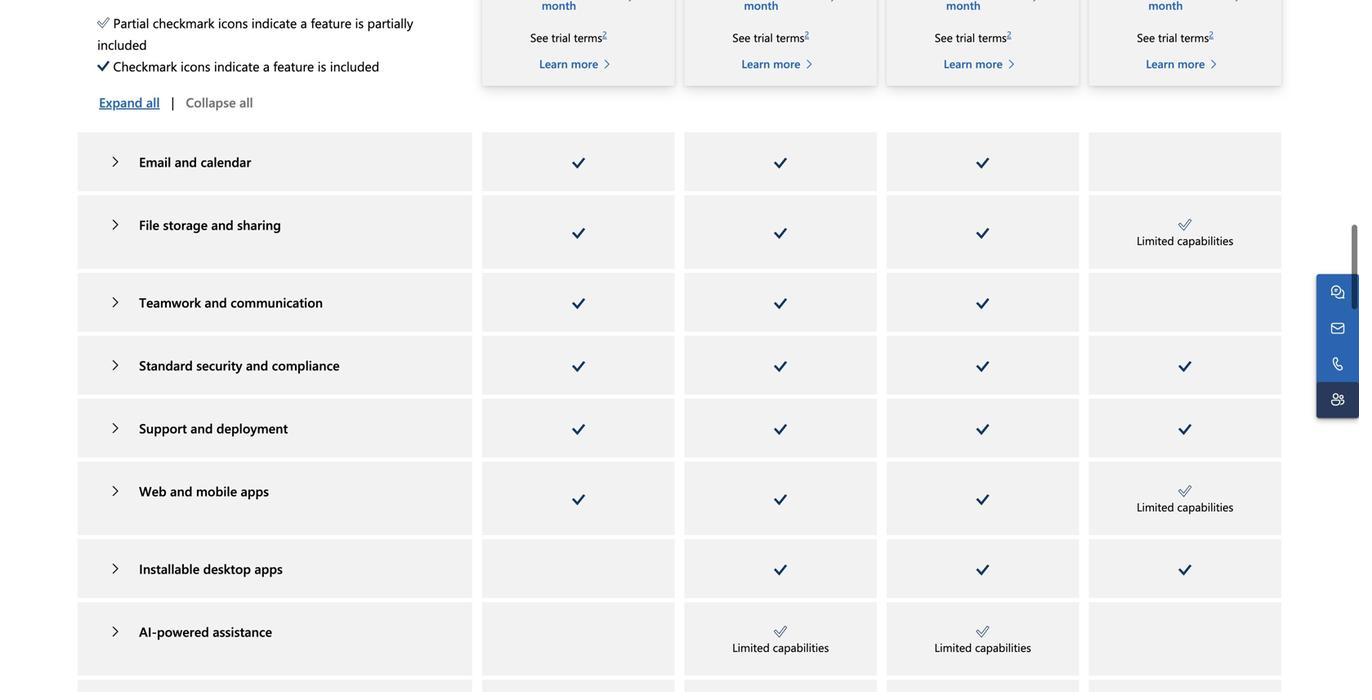 Task type: locate. For each thing, give the bounding box(es) containing it.
4 terms from the left
[[1181, 30, 1210, 45]]

2 all from the left
[[240, 93, 253, 111]]

ai-
[[139, 623, 157, 641]]

limited
[[1138, 233, 1175, 248], [1138, 499, 1175, 515], [733, 640, 770, 655], [935, 640, 973, 655]]

partially
[[368, 14, 413, 31]]

powered
[[157, 623, 209, 641]]

3 2 link from the left
[[1007, 28, 1012, 40]]

1 terms from the left
[[574, 30, 603, 45]]

feature
[[311, 14, 352, 31], [273, 57, 314, 75]]

collapse
[[186, 93, 236, 111]]

icons
[[218, 14, 248, 31], [181, 57, 211, 75]]

partially included image
[[1179, 486, 1192, 498], [775, 627, 788, 638], [977, 627, 990, 638]]

1 all from the left
[[146, 93, 160, 111]]

0 horizontal spatial icons
[[181, 57, 211, 75]]

all left the | at left
[[146, 93, 160, 111]]

3 2 from the left
[[1007, 28, 1012, 40]]

apps right desktop
[[255, 560, 283, 578]]

a down partial checkmark icons indicate a feature is partially included
[[263, 57, 270, 75]]

3 trial from the left
[[957, 30, 976, 45]]

a up "checkmark icons indicate a feature is included"
[[301, 14, 307, 31]]

1 see from the left
[[531, 30, 549, 45]]

apps right mobile
[[241, 482, 269, 500]]

1 vertical spatial a
[[263, 57, 270, 75]]

2 2 link from the left
[[805, 28, 810, 40]]

4 see from the left
[[1138, 30, 1156, 45]]

desktop
[[203, 560, 251, 578]]

1 horizontal spatial partially included image
[[977, 627, 990, 638]]

partial checkmark icons indicate a feature is partially included
[[97, 14, 413, 53]]

indicate down partial checkmark icons indicate a feature is partially included
[[214, 57, 260, 75]]

0 horizontal spatial all
[[146, 93, 160, 111]]

and right email
[[175, 153, 197, 170]]

calendar
[[201, 153, 251, 170]]

0 horizontal spatial is
[[318, 57, 327, 75]]

icons up collapse
[[181, 57, 211, 75]]

capabilities
[[1178, 233, 1234, 248], [1178, 499, 1234, 515], [773, 640, 830, 655], [976, 640, 1032, 655]]

1 trial from the left
[[552, 30, 571, 45]]

1 learn more link from the left
[[540, 55, 618, 72]]

support
[[139, 419, 187, 437]]

2 see from the left
[[733, 30, 751, 45]]

checkmark
[[153, 14, 215, 31]]

included image
[[572, 158, 585, 169], [775, 158, 788, 169], [977, 158, 990, 169], [775, 228, 788, 239], [572, 298, 585, 310], [977, 298, 990, 310], [572, 361, 585, 373], [977, 361, 990, 373], [1179, 361, 1192, 373], [572, 424, 585, 436], [775, 424, 788, 436], [977, 424, 990, 436], [775, 495, 788, 506], [977, 495, 990, 506], [775, 565, 788, 576]]

and for calendar
[[175, 153, 197, 170]]

sharing
[[237, 216, 281, 233]]

security
[[197, 356, 243, 374]]

and right web
[[170, 482, 193, 500]]

0 vertical spatial icons
[[218, 14, 248, 31]]

included down partially
[[330, 57, 380, 75]]

included checkmark image
[[97, 60, 110, 72]]

more
[[571, 56, 599, 71], [774, 56, 801, 71], [976, 56, 1003, 71], [1178, 56, 1206, 71]]

a
[[301, 14, 307, 31], [263, 57, 270, 75]]

|
[[171, 93, 174, 111]]

3 see trial terms 2 from the left
[[935, 28, 1012, 45]]

0 vertical spatial included
[[97, 35, 147, 53]]

2 link
[[603, 28, 607, 40], [805, 28, 810, 40], [1007, 28, 1012, 40], [1210, 28, 1214, 40]]

0 horizontal spatial a
[[263, 57, 270, 75]]

learn more
[[540, 56, 599, 71], [742, 56, 801, 71], [944, 56, 1003, 71], [1147, 56, 1206, 71]]

0 vertical spatial a
[[301, 14, 307, 31]]

included down partial
[[97, 35, 147, 53]]

all for collapse all
[[240, 93, 253, 111]]

4 learn from the left
[[1147, 56, 1175, 71]]

and
[[175, 153, 197, 170], [211, 216, 234, 233], [205, 293, 227, 311], [246, 356, 268, 374], [191, 419, 213, 437], [170, 482, 193, 500]]

and right teamwork
[[205, 293, 227, 311]]

see
[[531, 30, 549, 45], [733, 30, 751, 45], [935, 30, 953, 45], [1138, 30, 1156, 45]]

is left partially
[[355, 14, 364, 31]]

2 see trial terms 2 from the left
[[733, 28, 810, 45]]

terms
[[574, 30, 603, 45], [777, 30, 805, 45], [979, 30, 1007, 45], [1181, 30, 1210, 45]]

included
[[97, 35, 147, 53], [330, 57, 380, 75]]

1 vertical spatial feature
[[273, 57, 314, 75]]

email
[[139, 153, 171, 170]]

all
[[146, 93, 160, 111], [240, 93, 253, 111]]

1 vertical spatial icons
[[181, 57, 211, 75]]

limited capabilities
[[1138, 233, 1234, 248], [1138, 499, 1234, 515], [733, 640, 830, 655], [935, 640, 1032, 655]]

3 learn more from the left
[[944, 56, 1003, 71]]

learn
[[540, 56, 568, 71], [742, 56, 771, 71], [944, 56, 973, 71], [1147, 56, 1175, 71]]

0 vertical spatial indicate
[[252, 14, 297, 31]]

indicate up "checkmark icons indicate a feature is included"
[[252, 14, 297, 31]]

and right support
[[191, 419, 213, 437]]

4 trial from the left
[[1159, 30, 1178, 45]]

partially included checkmark image
[[97, 17, 110, 29]]

feature down partial checkmark icons indicate a feature is partially included
[[273, 57, 314, 75]]

learn more link
[[540, 55, 618, 72], [742, 55, 820, 72], [944, 55, 1023, 72], [1147, 55, 1225, 72]]

see for second learn more link from left
[[733, 30, 751, 45]]

2 link for first learn more link from right
[[1210, 28, 1214, 40]]

checkmark
[[113, 57, 177, 75]]

feature left partially
[[311, 14, 352, 31]]

4 2 link from the left
[[1210, 28, 1214, 40]]

indicate inside partial checkmark icons indicate a feature is partially included
[[252, 14, 297, 31]]

included image
[[572, 228, 585, 239], [977, 228, 990, 239], [775, 298, 788, 310], [775, 361, 788, 373], [1179, 424, 1192, 436], [572, 495, 585, 506], [977, 565, 990, 576], [1179, 565, 1192, 576]]

1 horizontal spatial all
[[240, 93, 253, 111]]

1 horizontal spatial included
[[330, 57, 380, 75]]

0 vertical spatial feature
[[311, 14, 352, 31]]

icons up "checkmark icons indicate a feature is included"
[[218, 14, 248, 31]]

all for expand all
[[146, 93, 160, 111]]

2 horizontal spatial partially included image
[[1179, 486, 1192, 498]]

installable
[[139, 560, 200, 578]]

2 trial from the left
[[754, 30, 773, 45]]

1 more from the left
[[571, 56, 599, 71]]

0 vertical spatial apps
[[241, 482, 269, 500]]

0 vertical spatial is
[[355, 14, 364, 31]]

0 horizontal spatial included
[[97, 35, 147, 53]]

1 learn from the left
[[540, 56, 568, 71]]

see for first learn more link
[[531, 30, 549, 45]]

all inside the expand all button
[[146, 93, 160, 111]]

expand all
[[99, 93, 160, 111]]

4 2 from the left
[[1210, 28, 1214, 40]]

see trial terms 2
[[531, 28, 607, 45], [733, 28, 810, 45], [935, 28, 1012, 45], [1138, 28, 1214, 45]]

see for first learn more link from right
[[1138, 30, 1156, 45]]

1 vertical spatial included
[[330, 57, 380, 75]]

all inside the collapse all button
[[240, 93, 253, 111]]

is down partial checkmark icons indicate a feature is partially included
[[318, 57, 327, 75]]

2 learn from the left
[[742, 56, 771, 71]]

trial
[[552, 30, 571, 45], [754, 30, 773, 45], [957, 30, 976, 45], [1159, 30, 1178, 45]]

4 more from the left
[[1178, 56, 1206, 71]]

email and calendar
[[139, 153, 251, 170]]

1 horizontal spatial a
[[301, 14, 307, 31]]

apps
[[241, 482, 269, 500], [255, 560, 283, 578]]

2
[[603, 28, 607, 40], [805, 28, 810, 40], [1007, 28, 1012, 40], [1210, 28, 1214, 40]]

2 2 from the left
[[805, 28, 810, 40]]

indicate
[[252, 14, 297, 31], [214, 57, 260, 75]]

3 see from the left
[[935, 30, 953, 45]]

1 2 link from the left
[[603, 28, 607, 40]]

all right collapse
[[240, 93, 253, 111]]

1 horizontal spatial icons
[[218, 14, 248, 31]]

support and deployment
[[139, 419, 288, 437]]

is
[[355, 14, 364, 31], [318, 57, 327, 75]]

1 horizontal spatial is
[[355, 14, 364, 31]]

feature inside partial checkmark icons indicate a feature is partially included
[[311, 14, 352, 31]]

3 terms from the left
[[979, 30, 1007, 45]]

ai-powered assistance
[[139, 623, 272, 641]]

group
[[88, 86, 265, 118]]

and left sharing
[[211, 216, 234, 233]]

web
[[139, 482, 167, 500]]

capabilities for partially included image to the left
[[773, 640, 830, 655]]

4 learn more link from the left
[[1147, 55, 1225, 72]]

4 learn more from the left
[[1147, 56, 1206, 71]]

2 link for second learn more link from left
[[805, 28, 810, 40]]

2 more from the left
[[774, 56, 801, 71]]

2 terms from the left
[[777, 30, 805, 45]]



Task type: vqa. For each thing, say whether or not it's contained in the screenshot.
2nd the 'all' from right
yes



Task type: describe. For each thing, give the bounding box(es) containing it.
1 vertical spatial apps
[[255, 560, 283, 578]]

partial
[[113, 14, 149, 31]]

partially included image
[[1179, 219, 1192, 231]]

see for 3rd learn more link from left
[[935, 30, 953, 45]]

capabilities for the middle partially included image
[[976, 640, 1032, 655]]

2 learn more from the left
[[742, 56, 801, 71]]

1 vertical spatial indicate
[[214, 57, 260, 75]]

3 more from the left
[[976, 56, 1003, 71]]

expand
[[99, 93, 143, 111]]

a inside partial checkmark icons indicate a feature is partially included
[[301, 14, 307, 31]]

3 learn more link from the left
[[944, 55, 1023, 72]]

installable desktop apps
[[139, 560, 283, 578]]

web and mobile apps
[[139, 482, 269, 500]]

expand all button
[[88, 86, 171, 118]]

standard
[[139, 356, 193, 374]]

1 see trial terms 2 from the left
[[531, 28, 607, 45]]

collapse all
[[186, 93, 253, 111]]

0 horizontal spatial partially included image
[[775, 627, 788, 638]]

checkmark icons indicate a feature is included
[[113, 57, 380, 75]]

3 learn from the left
[[944, 56, 973, 71]]

group containing expand all
[[88, 86, 265, 118]]

is inside partial checkmark icons indicate a feature is partially included
[[355, 14, 364, 31]]

and for mobile
[[170, 482, 193, 500]]

file
[[139, 216, 160, 233]]

standard security and compliance
[[139, 356, 340, 374]]

capabilities for partially included icon in the right top of the page
[[1178, 233, 1234, 248]]

assistance
[[213, 623, 272, 641]]

1 2 from the left
[[603, 28, 607, 40]]

2 link for 3rd learn more link from left
[[1007, 28, 1012, 40]]

storage
[[163, 216, 208, 233]]

2 learn more link from the left
[[742, 55, 820, 72]]

compliance
[[272, 356, 340, 374]]

teamwork and communication
[[139, 293, 323, 311]]

4 see trial terms 2 from the left
[[1138, 28, 1214, 45]]

2 link for first learn more link
[[603, 28, 607, 40]]

icons inside partial checkmark icons indicate a feature is partially included
[[218, 14, 248, 31]]

deployment
[[217, 419, 288, 437]]

communication
[[231, 293, 323, 311]]

collapse all button
[[174, 86, 265, 118]]

teamwork
[[139, 293, 201, 311]]

1 vertical spatial is
[[318, 57, 327, 75]]

included inside partial checkmark icons indicate a feature is partially included
[[97, 35, 147, 53]]

and right security
[[246, 356, 268, 374]]

1 learn more from the left
[[540, 56, 599, 71]]

and for deployment
[[191, 419, 213, 437]]

and for communication
[[205, 293, 227, 311]]

capabilities for the rightmost partially included image
[[1178, 499, 1234, 515]]

mobile
[[196, 482, 237, 500]]

file storage and sharing
[[139, 216, 281, 233]]



